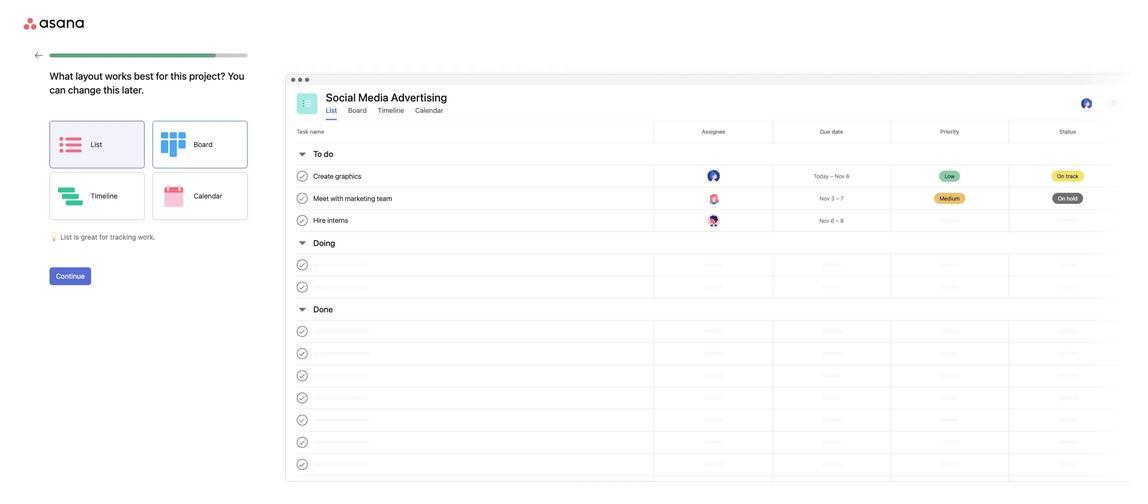 Task type: describe. For each thing, give the bounding box(es) containing it.
priority
[[940, 128, 959, 135]]

done
[[313, 304, 333, 314]]

– for meet with marketing team
[[836, 195, 839, 201]]

work.
[[138, 233, 155, 241]]

on hold cell
[[1008, 188, 1126, 209]]

continue
[[56, 272, 85, 280]]

project?
[[189, 70, 225, 82]]

create graphics
[[313, 172, 361, 180]]

9 row from the top
[[297, 431, 1131, 453]]

0 vertical spatial calendar
[[415, 107, 443, 114]]

meet
[[313, 194, 329, 202]]

7 row from the top
[[297, 387, 1131, 409]]

done table
[[286, 120, 1131, 504]]

low cell
[[890, 165, 1008, 187]]

on track cell
[[1008, 165, 1126, 187]]

this
[[170, 70, 187, 82]]

create graphics cell
[[297, 165, 654, 187]]

today
[[814, 173, 829, 179]]

doing
[[313, 238, 335, 248]]

great
[[81, 233, 97, 241]]

hire
[[313, 216, 326, 224]]

6 inside create graphics row
[[846, 173, 850, 179]]

task name
[[297, 128, 324, 135]]

nov 6 – 8
[[819, 217, 844, 224]]

nov for meet with marketing team
[[820, 195, 830, 201]]

create
[[313, 172, 334, 180]]

listmulticoloricon image
[[303, 99, 311, 108]]

hire interns row
[[297, 209, 1131, 231]]

due date
[[820, 128, 843, 135]]

2 horizontal spatial list
[[326, 107, 337, 114]]

on for meet with marketing team
[[1058, 195, 1065, 201]]

best
[[134, 70, 154, 82]]

0 vertical spatial board
[[348, 107, 367, 114]]

continue button
[[50, 267, 91, 285]]

you
[[228, 70, 244, 82]]

team
[[377, 194, 392, 202]]

– for hire interns
[[836, 217, 839, 224]]

10 row from the top
[[297, 453, 1131, 475]]

tracking
[[110, 233, 136, 241]]

2 vertical spatial list
[[60, 233, 72, 241]]

medium cell
[[890, 188, 1008, 209]]

5 row from the top
[[297, 342, 1131, 364]]

what layout works best for this project? you can change this later.
[[50, 70, 244, 96]]

nov 3 – 7
[[820, 195, 844, 201]]

3 row from the top
[[297, 276, 1131, 298]]

interns
[[327, 216, 348, 224]]

works
[[105, 70, 132, 82]]

done cell
[[297, 299, 338, 320]]

today – nov 6
[[814, 173, 850, 179]]

marketing
[[345, 194, 375, 202]]

go back image
[[35, 52, 43, 59]]

– inside create graphics row
[[830, 173, 833, 179]]

to do cell
[[297, 143, 339, 165]]

8 row from the top
[[297, 409, 1131, 431]]

8
[[840, 217, 844, 224]]

hold
[[1067, 195, 1078, 201]]

row containing task name
[[297, 120, 1131, 143]]

nov inside create graphics row
[[835, 173, 845, 179]]

hire interns
[[313, 216, 348, 224]]



Task type: vqa. For each thing, say whether or not it's contained in the screenshot.
Mark complete checkbox corresponding to 1st "list item" from the top
no



Task type: locate. For each thing, give the bounding box(es) containing it.
nov left 3
[[820, 195, 830, 201]]

– right today
[[830, 173, 833, 179]]

1 vertical spatial on
[[1058, 195, 1065, 201]]

meet with marketing team
[[313, 194, 392, 202]]

nov for hire interns
[[819, 217, 829, 224]]

0 vertical spatial for
[[156, 70, 168, 82]]

assignee
[[702, 128, 725, 135]]

change
[[68, 84, 101, 96]]

– left 8
[[836, 217, 839, 224]]

medium
[[940, 195, 960, 201]]

hire interns cell
[[297, 210, 654, 231]]

status
[[1059, 128, 1076, 135]]

1 horizontal spatial for
[[156, 70, 168, 82]]

6
[[846, 173, 850, 179], [831, 217, 834, 224]]

media advertising
[[358, 91, 447, 104]]

nov
[[835, 173, 845, 179], [820, 195, 830, 201], [819, 217, 829, 224]]

3
[[831, 195, 834, 201]]

0 horizontal spatial list
[[60, 233, 72, 241]]

0 horizontal spatial board
[[194, 140, 213, 149]]

for for tracking
[[99, 233, 108, 241]]

what
[[50, 70, 73, 82]]

– inside meet with marketing team row
[[836, 195, 839, 201]]

0 vertical spatial list
[[326, 107, 337, 114]]

timeline down social media advertising
[[378, 107, 404, 114]]

on left track
[[1057, 173, 1064, 179]]

1 row from the top
[[297, 120, 1131, 143]]

– inside hire interns row
[[836, 217, 839, 224]]

0 horizontal spatial calendar
[[194, 192, 222, 200]]

list
[[326, 107, 337, 114], [91, 140, 102, 149], [60, 233, 72, 241]]

1 horizontal spatial calendar
[[415, 107, 443, 114]]

on hold
[[1058, 195, 1078, 201]]

for inside what layout works best for this project? you can change this later.
[[156, 70, 168, 82]]

on for create graphics
[[1057, 173, 1064, 179]]

0 vertical spatial 6
[[846, 173, 850, 179]]

nov inside meet with marketing team row
[[820, 195, 830, 201]]

on inside create graphics row
[[1057, 173, 1064, 179]]

6 row from the top
[[297, 364, 1131, 387]]

timeline up 💡 list is great for tracking work.
[[91, 192, 118, 200]]

1 vertical spatial 6
[[831, 217, 834, 224]]

1 horizontal spatial list
[[91, 140, 102, 149]]

1 vertical spatial nov
[[820, 195, 830, 201]]

track
[[1066, 173, 1079, 179]]

–
[[830, 173, 833, 179], [836, 195, 839, 201], [836, 217, 839, 224]]

on left hold
[[1058, 195, 1065, 201]]

1 vertical spatial calendar
[[194, 192, 222, 200]]

0 vertical spatial –
[[830, 173, 833, 179]]

this later.
[[103, 84, 144, 96]]

is
[[74, 233, 79, 241]]

0 horizontal spatial 6
[[831, 217, 834, 224]]

2 vertical spatial –
[[836, 217, 839, 224]]

meet with marketing team row
[[297, 187, 1131, 209]]

7
[[840, 195, 844, 201]]

for right great
[[99, 233, 108, 241]]

2 vertical spatial nov
[[819, 217, 829, 224]]

0 vertical spatial timeline
[[378, 107, 404, 114]]

1 vertical spatial –
[[836, 195, 839, 201]]

1 horizontal spatial timeline
[[378, 107, 404, 114]]

nov left 8
[[819, 217, 829, 224]]

board
[[348, 107, 367, 114], [194, 140, 213, 149]]

with
[[330, 194, 343, 202]]

calendar
[[415, 107, 443, 114], [194, 192, 222, 200]]

low
[[945, 173, 955, 179]]

6 right today
[[846, 173, 850, 179]]

11 row from the top
[[297, 475, 1131, 498]]

💡 list is great for tracking work.
[[50, 233, 155, 241]]

0 horizontal spatial for
[[99, 233, 108, 241]]

– left 7
[[836, 195, 839, 201]]

on inside meet with marketing team row
[[1058, 195, 1065, 201]]

1 horizontal spatial board
[[348, 107, 367, 114]]

0 horizontal spatial timeline
[[91, 192, 118, 200]]

nov inside hire interns row
[[819, 217, 829, 224]]

social
[[326, 91, 356, 104]]

1 vertical spatial for
[[99, 233, 108, 241]]

layout
[[76, 70, 103, 82]]

row
[[297, 120, 1131, 143], [297, 253, 1131, 276], [297, 276, 1131, 298], [297, 320, 1131, 342], [297, 342, 1131, 364], [297, 364, 1131, 387], [297, 387, 1131, 409], [297, 409, 1131, 431], [297, 431, 1131, 453], [297, 453, 1131, 475], [297, 475, 1131, 498]]

on track
[[1057, 173, 1079, 179]]

0 vertical spatial nov
[[835, 173, 845, 179]]

1 vertical spatial timeline
[[91, 192, 118, 200]]

nov right today
[[835, 173, 845, 179]]

timeline
[[378, 107, 404, 114], [91, 192, 118, 200]]

to do
[[313, 149, 333, 159]]

asana image
[[24, 18, 84, 30]]

for left this
[[156, 70, 168, 82]]

6 inside hire interns row
[[831, 217, 834, 224]]

for for this
[[156, 70, 168, 82]]

6 left 8
[[831, 217, 834, 224]]

1 vertical spatial list
[[91, 140, 102, 149]]

2 row from the top
[[297, 253, 1131, 276]]

can
[[50, 84, 66, 96]]

1 vertical spatial board
[[194, 140, 213, 149]]

social media advertising
[[326, 91, 447, 104]]

doing cell
[[297, 232, 341, 253]]

0 vertical spatial on
[[1057, 173, 1064, 179]]

1 horizontal spatial 6
[[846, 173, 850, 179]]

for
[[156, 70, 168, 82], [99, 233, 108, 241]]

cell
[[1126, 120, 1131, 143], [1126, 165, 1131, 187], [1126, 188, 1131, 209], [890, 210, 1008, 231], [1008, 210, 1126, 231], [1126, 210, 1131, 231], [297, 254, 654, 276], [654, 254, 772, 276], [772, 254, 890, 276], [890, 254, 1008, 276], [1008, 254, 1126, 276], [1126, 254, 1131, 276], [297, 276, 654, 298], [654, 276, 772, 298], [772, 276, 890, 298], [890, 276, 1008, 298], [1008, 276, 1126, 298], [1126, 276, 1131, 298], [297, 321, 654, 342], [654, 321, 772, 342], [772, 321, 890, 342], [890, 321, 1008, 342], [1008, 321, 1126, 342], [1126, 321, 1131, 342], [297, 343, 654, 364], [654, 343, 772, 364], [772, 343, 890, 364], [890, 343, 1008, 364], [1008, 343, 1126, 364], [1126, 343, 1131, 364], [297, 365, 654, 387], [654, 365, 772, 387], [772, 365, 890, 387], [890, 365, 1008, 387], [1008, 365, 1126, 387], [1126, 365, 1131, 387], [297, 387, 654, 409], [654, 387, 772, 409], [772, 387, 890, 409], [890, 387, 1008, 409], [1008, 387, 1126, 409], [1126, 387, 1131, 409], [297, 409, 654, 431], [654, 409, 772, 431], [772, 409, 890, 431], [890, 409, 1008, 431], [1008, 409, 1126, 431], [1126, 409, 1131, 431], [297, 432, 654, 453], [654, 432, 772, 453], [772, 432, 890, 453], [890, 432, 1008, 453], [1008, 432, 1126, 453], [1126, 432, 1131, 453], [297, 454, 654, 475], [654, 454, 772, 475], [772, 454, 890, 475], [890, 454, 1008, 475], [1008, 454, 1126, 475], [1126, 454, 1131, 475], [297, 476, 654, 498], [654, 476, 772, 498], [772, 476, 890, 498], [890, 476, 1008, 498], [1008, 476, 1126, 498], [1126, 476, 1131, 498]]

on
[[1057, 173, 1064, 179], [1058, 195, 1065, 201]]

4 row from the top
[[297, 320, 1131, 342]]

meet with marketing team cell
[[297, 188, 654, 209]]

graphics
[[335, 172, 361, 180]]

💡
[[50, 233, 58, 241]]

create graphics row
[[297, 165, 1131, 187]]



